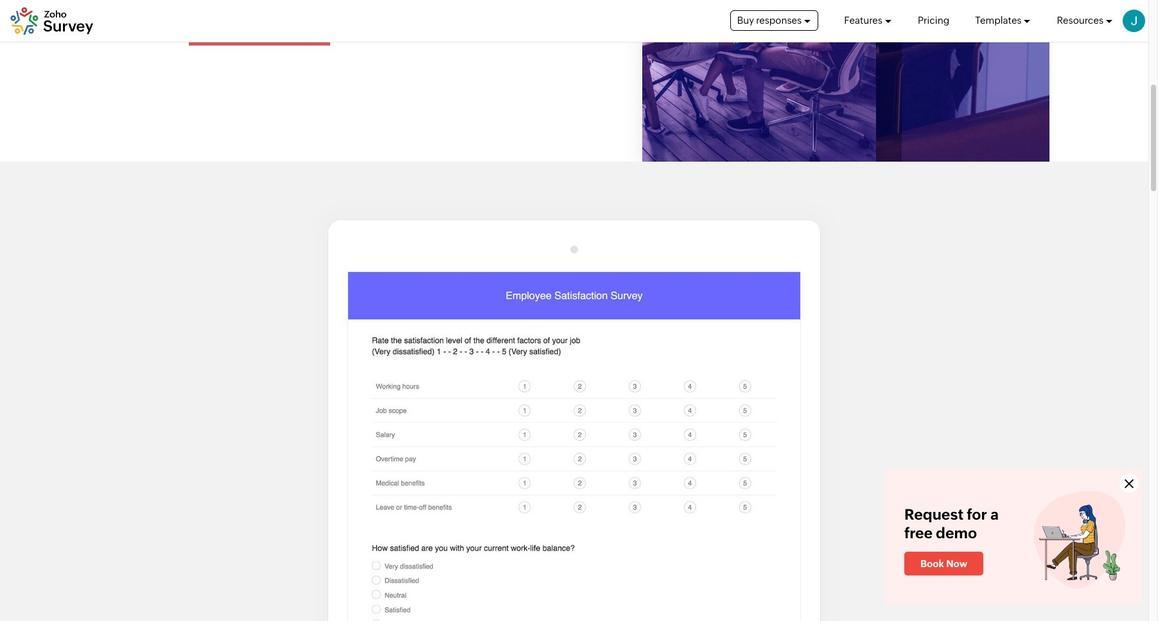 Task type: locate. For each thing, give the bounding box(es) containing it.
employee satisfaction survey questionnaire template image
[[348, 272, 800, 622]]

zoho survey logo image
[[10, 7, 94, 35]]



Task type: vqa. For each thing, say whether or not it's contained in the screenshot.
ZOHO CRM LOGO
no



Task type: describe. For each thing, give the bounding box(es) containing it.
jacob rogers image
[[1123, 10, 1145, 32]]



